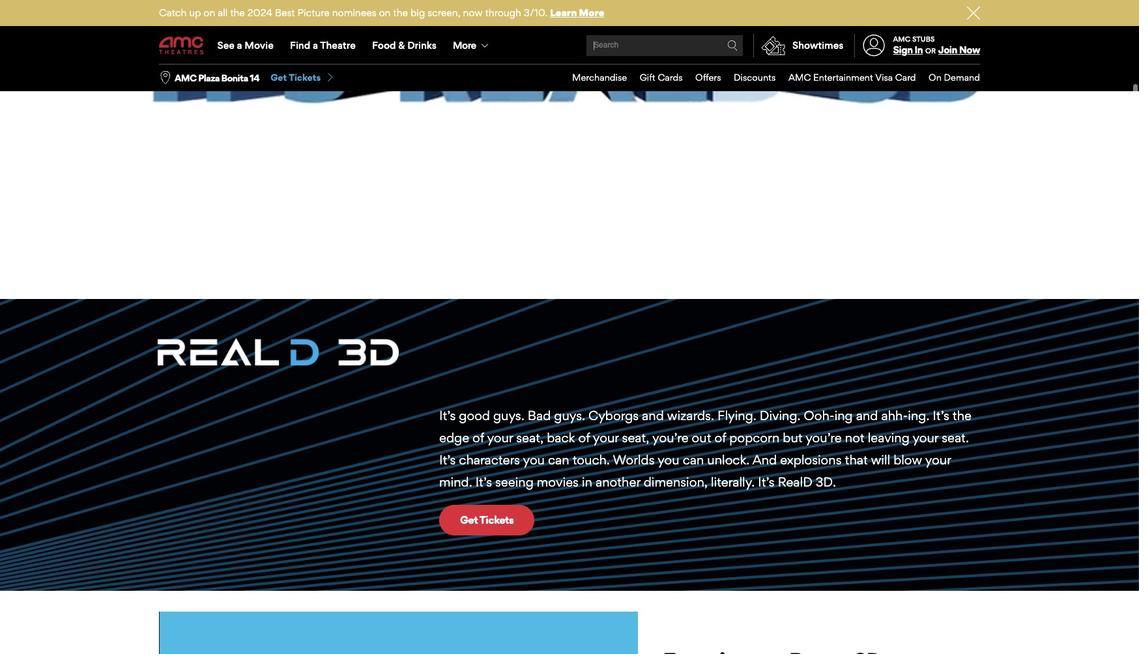 Task type: describe. For each thing, give the bounding box(es) containing it.
learn
[[550, 7, 577, 19]]

screen,
[[428, 7, 460, 19]]

on demand link
[[916, 65, 980, 91]]

touch.
[[573, 452, 610, 468]]

1 and from the left
[[642, 408, 664, 423]]

stubs
[[912, 34, 935, 44]]

literally.
[[711, 474, 755, 490]]

catch up on all the 2024 best picture nominees on the big screen, now through 3/10. learn more
[[159, 7, 604, 19]]

submit search icon image
[[727, 40, 738, 51]]

0 vertical spatial more
[[579, 7, 604, 19]]

more button
[[445, 27, 499, 64]]

gift cards link
[[627, 65, 683, 91]]

food & drinks link
[[364, 27, 445, 64]]

offers link
[[683, 65, 721, 91]]

edge
[[439, 430, 469, 446]]

learn more link
[[550, 7, 604, 19]]

now
[[959, 44, 980, 56]]

cards
[[658, 72, 683, 83]]

it's right ing.
[[933, 408, 949, 423]]

bonita
[[221, 72, 248, 83]]

now
[[463, 7, 483, 19]]

and
[[752, 452, 777, 468]]

big
[[410, 7, 425, 19]]

or
[[925, 46, 936, 55]]

more inside button
[[453, 39, 476, 51]]

but
[[783, 430, 803, 446]]

back
[[547, 430, 575, 446]]

2 can from the left
[[683, 452, 704, 468]]

food & drinks
[[372, 39, 436, 51]]

movie
[[245, 39, 274, 51]]

ing.
[[908, 408, 929, 423]]

gift cards
[[640, 72, 683, 83]]

see a movie link
[[209, 27, 282, 64]]

0 horizontal spatial the
[[230, 7, 245, 19]]

best
[[275, 7, 295, 19]]

2 you're from the left
[[806, 430, 842, 446]]

3/10.
[[524, 7, 547, 19]]

search the AMC website text field
[[592, 41, 727, 51]]

popcorn
[[729, 430, 780, 446]]

discounts link
[[721, 65, 776, 91]]

0 vertical spatial tickets
[[289, 72, 321, 83]]

a for theatre
[[313, 39, 318, 51]]

merchandise
[[572, 72, 627, 83]]

amc for visa
[[788, 72, 811, 83]]

it's good guys. bad guys. cyborgs and wizards. flying. diving. ooh-ing and ahh-ing. it's the edge of your seat, back of your seat, you're out of popcorn but you're not leaving your seat. it's characters you can touch. worlds you can unlock. and explosions that will blow your mind. it's seeing movies in another dimension, literally. it's reald 3d.
[[439, 408, 972, 490]]

theatre
[[320, 39, 356, 51]]

catch
[[159, 7, 187, 19]]

ing
[[834, 408, 853, 423]]

see a movie
[[217, 39, 274, 51]]

worlds
[[613, 452, 655, 468]]

2 of from the left
[[578, 430, 590, 446]]

discounts
[[734, 72, 776, 83]]

through
[[485, 7, 521, 19]]

entertainment
[[813, 72, 873, 83]]

it's down and
[[758, 474, 775, 490]]

offers
[[695, 72, 721, 83]]

1 vertical spatial get
[[460, 514, 478, 527]]

mind.
[[439, 474, 472, 490]]

sign
[[893, 44, 913, 56]]

picture
[[297, 7, 330, 19]]

on demand
[[929, 72, 980, 83]]

blow
[[893, 452, 922, 468]]

your down ing.
[[913, 430, 938, 446]]

explosions
[[780, 452, 842, 468]]

card
[[895, 72, 916, 83]]

2 guys. from the left
[[554, 408, 585, 423]]

a for movie
[[237, 39, 242, 51]]

will
[[871, 452, 890, 468]]

flying.
[[717, 408, 756, 423]]

sign in or join amc stubs element
[[854, 27, 980, 64]]

merchandise link
[[559, 65, 627, 91]]

not
[[845, 430, 864, 446]]

join
[[938, 44, 957, 56]]

your down the cyborgs
[[593, 430, 619, 446]]

good
[[459, 408, 490, 423]]

14
[[250, 72, 259, 83]]

find a theatre link
[[282, 27, 364, 64]]

visa
[[875, 72, 893, 83]]

ahh-
[[881, 408, 908, 423]]

menu containing merchandise
[[559, 65, 980, 91]]

up
[[189, 7, 201, 19]]

out
[[692, 430, 711, 446]]



Task type: vqa. For each thing, say whether or not it's contained in the screenshot.
left get tickets
yes



Task type: locate. For each thing, give the bounding box(es) containing it.
guys. up back
[[554, 408, 585, 423]]

dimension,
[[644, 474, 708, 490]]

1 you're from the left
[[652, 430, 688, 446]]

can down out
[[683, 452, 704, 468]]

of right out
[[715, 430, 726, 446]]

amc entertainment visa card link
[[776, 65, 916, 91]]

1 horizontal spatial you
[[658, 452, 679, 468]]

amc for bonita
[[175, 72, 196, 83]]

1 horizontal spatial on
[[379, 7, 391, 19]]

amc logo image
[[159, 37, 205, 54], [159, 37, 205, 54]]

2 horizontal spatial amc
[[893, 34, 910, 44]]

1 horizontal spatial the
[[393, 7, 408, 19]]

2024
[[247, 7, 272, 19]]

can
[[548, 452, 569, 468], [683, 452, 704, 468]]

gift
[[640, 72, 655, 83]]

your up characters
[[487, 430, 513, 446]]

more right learn
[[579, 7, 604, 19]]

0 horizontal spatial seat,
[[516, 430, 544, 446]]

get tickets
[[271, 72, 321, 83], [460, 514, 514, 527]]

amc plaza bonita 14 button
[[175, 71, 259, 84]]

bad
[[528, 408, 551, 423]]

cyborgs
[[588, 408, 639, 423]]

1 horizontal spatial get tickets
[[460, 514, 514, 527]]

it's up edge
[[439, 408, 456, 423]]

1 horizontal spatial more
[[579, 7, 604, 19]]

amc for sign
[[893, 34, 910, 44]]

3 of from the left
[[715, 430, 726, 446]]

2 seat, from the left
[[622, 430, 649, 446]]

1 vertical spatial more
[[453, 39, 476, 51]]

0 horizontal spatial a
[[237, 39, 242, 51]]

amc inside the amc stubs sign in or join now
[[893, 34, 910, 44]]

0 horizontal spatial and
[[642, 408, 664, 423]]

seat, up worlds
[[622, 430, 649, 446]]

get right 14
[[271, 72, 287, 83]]

2 on from the left
[[379, 7, 391, 19]]

1 vertical spatial tickets
[[479, 514, 514, 527]]

that
[[845, 452, 868, 468]]

0 horizontal spatial get tickets
[[271, 72, 321, 83]]

1 a from the left
[[237, 39, 242, 51]]

amc up sign at right top
[[893, 34, 910, 44]]

get down mind.
[[460, 514, 478, 527]]

sign in button
[[893, 44, 923, 56]]

join now button
[[938, 44, 980, 56]]

food
[[372, 39, 396, 51]]

1 vertical spatial menu
[[559, 65, 980, 91]]

of right back
[[578, 430, 590, 446]]

1 guys. from the left
[[493, 408, 524, 423]]

1 horizontal spatial get
[[460, 514, 478, 527]]

your down seat.
[[925, 452, 951, 468]]

seeing
[[495, 474, 534, 490]]

ooh-
[[804, 408, 835, 423]]

user profile image
[[856, 35, 892, 56]]

amc inside amc entertainment visa card link
[[788, 72, 811, 83]]

unlock.
[[707, 452, 750, 468]]

movies
[[537, 474, 579, 490]]

0 horizontal spatial amc
[[175, 72, 196, 83]]

your
[[487, 430, 513, 446], [593, 430, 619, 446], [913, 430, 938, 446], [925, 452, 951, 468]]

and left wizards. on the right bottom of page
[[642, 408, 664, 423]]

1 horizontal spatial can
[[683, 452, 704, 468]]

you're down ooh-
[[806, 430, 842, 446]]

you up seeing
[[523, 452, 545, 468]]

1 vertical spatial get tickets
[[460, 514, 514, 527]]

0 horizontal spatial on
[[204, 7, 215, 19]]

guys. left bad
[[493, 408, 524, 423]]

amc down showtimes link
[[788, 72, 811, 83]]

0 vertical spatial get
[[271, 72, 287, 83]]

0 vertical spatial get tickets link
[[271, 72, 335, 84]]

1 horizontal spatial get tickets link
[[439, 505, 535, 535]]

a right see
[[237, 39, 242, 51]]

in
[[582, 474, 592, 490]]

another
[[596, 474, 640, 490]]

diving.
[[760, 408, 801, 423]]

get tickets down "find"
[[271, 72, 321, 83]]

amc left plaza
[[175, 72, 196, 83]]

1 can from the left
[[548, 452, 569, 468]]

2 horizontal spatial of
[[715, 430, 726, 446]]

1 horizontal spatial of
[[578, 430, 590, 446]]

and
[[642, 408, 664, 423], [856, 408, 878, 423]]

tickets down seeing
[[479, 514, 514, 527]]

1 you from the left
[[523, 452, 545, 468]]

2 a from the left
[[313, 39, 318, 51]]

seat,
[[516, 430, 544, 446], [622, 430, 649, 446]]

seat, down bad
[[516, 430, 544, 446]]

0 vertical spatial menu
[[159, 27, 980, 64]]

menu containing more
[[159, 27, 980, 64]]

the left big
[[393, 7, 408, 19]]

the
[[230, 7, 245, 19], [393, 7, 408, 19], [953, 408, 972, 423]]

cookie consent banner dialog
[[0, 619, 1139, 654]]

all
[[218, 7, 228, 19]]

more
[[579, 7, 604, 19], [453, 39, 476, 51]]

a
[[237, 39, 242, 51], [313, 39, 318, 51]]

1 horizontal spatial guys.
[[554, 408, 585, 423]]

showtimes link
[[753, 34, 844, 57]]

seat.
[[942, 430, 969, 446]]

on
[[204, 7, 215, 19], [379, 7, 391, 19]]

on
[[929, 72, 942, 83]]

get tickets down seeing
[[460, 514, 514, 527]]

can up movies
[[548, 452, 569, 468]]

guys.
[[493, 408, 524, 423], [554, 408, 585, 423]]

wizards.
[[667, 408, 714, 423]]

it's down edge
[[439, 452, 456, 468]]

0 horizontal spatial guys.
[[493, 408, 524, 423]]

menu
[[159, 27, 980, 64], [559, 65, 980, 91]]

2 horizontal spatial the
[[953, 408, 972, 423]]

0 horizontal spatial you
[[523, 452, 545, 468]]

find a theatre
[[290, 39, 356, 51]]

the up seat.
[[953, 408, 972, 423]]

you're down wizards. on the right bottom of page
[[652, 430, 688, 446]]

amc stubs sign in or join now
[[893, 34, 980, 56]]

amc entertainment visa card
[[788, 72, 916, 83]]

get tickets link down seeing
[[439, 505, 535, 535]]

tickets down "find"
[[289, 72, 321, 83]]

1 on from the left
[[204, 7, 215, 19]]

see
[[217, 39, 235, 51]]

it's down characters
[[475, 474, 492, 490]]

reald
[[778, 474, 812, 490]]

0 horizontal spatial get tickets link
[[271, 72, 335, 84]]

1 vertical spatial get tickets link
[[439, 505, 535, 535]]

you're
[[652, 430, 688, 446], [806, 430, 842, 446]]

0 horizontal spatial can
[[548, 452, 569, 468]]

it's
[[439, 408, 456, 423], [933, 408, 949, 423], [439, 452, 456, 468], [475, 474, 492, 490], [758, 474, 775, 490]]

nominees
[[332, 7, 376, 19]]

showtimes
[[792, 39, 844, 51]]

on right nominees
[[379, 7, 391, 19]]

get
[[271, 72, 287, 83], [460, 514, 478, 527]]

1 horizontal spatial seat,
[[622, 430, 649, 446]]

0 vertical spatial get tickets
[[271, 72, 321, 83]]

and right ing
[[856, 408, 878, 423]]

the right all
[[230, 7, 245, 19]]

&
[[398, 39, 405, 51]]

1 horizontal spatial you're
[[806, 430, 842, 446]]

0 horizontal spatial more
[[453, 39, 476, 51]]

menu down showtimes image
[[559, 65, 980, 91]]

the inside it's good guys. bad guys. cyborgs and wizards. flying. diving. ooh-ing and ahh-ing. it's the edge of your seat, back of your seat, you're out of popcorn but you're not leaving your seat. it's characters you can touch. worlds you can unlock. and explosions that will blow your mind. it's seeing movies in another dimension, literally. it's reald 3d.
[[953, 408, 972, 423]]

leaving
[[868, 430, 910, 446]]

3d.
[[816, 474, 836, 490]]

1 seat, from the left
[[516, 430, 544, 446]]

2 you from the left
[[658, 452, 679, 468]]

0 horizontal spatial tickets
[[289, 72, 321, 83]]

a right "find"
[[313, 39, 318, 51]]

0 horizontal spatial get
[[271, 72, 287, 83]]

showtimes image
[[754, 34, 792, 57]]

plaza
[[198, 72, 220, 83]]

0 horizontal spatial of
[[472, 430, 484, 446]]

get tickets link down "find"
[[271, 72, 335, 84]]

demand
[[944, 72, 980, 83]]

drinks
[[407, 39, 436, 51]]

1 horizontal spatial tickets
[[479, 514, 514, 527]]

2 and from the left
[[856, 408, 878, 423]]

1 of from the left
[[472, 430, 484, 446]]

amc
[[893, 34, 910, 44], [788, 72, 811, 83], [175, 72, 196, 83]]

you up dimension,
[[658, 452, 679, 468]]

characters
[[459, 452, 520, 468]]

1 horizontal spatial amc
[[788, 72, 811, 83]]

tickets
[[289, 72, 321, 83], [479, 514, 514, 527]]

of down good
[[472, 430, 484, 446]]

amc inside amc plaza bonita 14 button
[[175, 72, 196, 83]]

amc plaza bonita 14
[[175, 72, 259, 83]]

on left all
[[204, 7, 215, 19]]

1 horizontal spatial and
[[856, 408, 878, 423]]

menu down learn
[[159, 27, 980, 64]]

reald 3d image
[[158, 338, 399, 365]]

find
[[290, 39, 310, 51]]

in
[[915, 44, 923, 56]]

1 horizontal spatial a
[[313, 39, 318, 51]]

0 horizontal spatial you're
[[652, 430, 688, 446]]

more down now in the left of the page
[[453, 39, 476, 51]]



